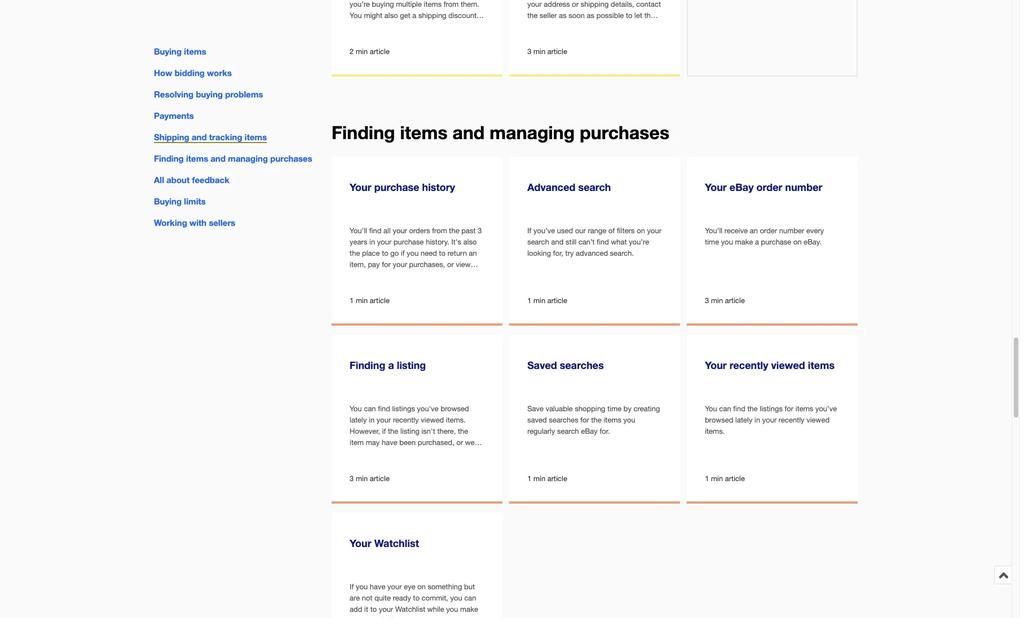 Task type: describe. For each thing, give the bounding box(es) containing it.
need
[[421, 249, 437, 258]]

watchlist inside if you have your eye on something but are not quite ready to commit, you can add it to your watchlist while you make up your mind.
[[395, 605, 425, 614]]

number for order
[[785, 181, 822, 193]]

not
[[362, 594, 372, 603]]

if you have your eye on something but are not quite ready to commit, you can add it to your watchlist while you make up your mind.
[[350, 583, 478, 619]]

every
[[806, 227, 824, 235]]

regularly
[[527, 427, 555, 436]]

something
[[428, 583, 462, 591]]

how
[[154, 68, 172, 78]]

valuable
[[546, 405, 573, 413]]

saved searches
[[527, 359, 604, 371]]

item,
[[350, 260, 366, 269]]

saved
[[527, 416, 547, 424]]

all
[[154, 175, 164, 185]]

the up we
[[458, 427, 468, 436]]

items. inside you can find the listings for items you've browsed lately in your recently viewed items.
[[705, 427, 725, 436]]

3 inside you'll find all your orders from the past 3 years in your purchase history. it's also the place to go if you need to return an item, pay for your purchases, or view your order details.
[[478, 227, 482, 235]]

1 horizontal spatial viewed
[[771, 359, 805, 371]]

have inside if you have your eye on something but are not quite ready to commit, you can add it to your watchlist while you make up your mind.
[[370, 583, 385, 591]]

your purchase history
[[350, 181, 455, 193]]

article for your purchase history
[[370, 296, 390, 305]]

view
[[456, 260, 471, 269]]

an
[[469, 249, 477, 258]]

receive
[[724, 227, 748, 235]]

by
[[624, 405, 632, 413]]

isn't
[[421, 427, 435, 436]]

return
[[448, 249, 467, 258]]

about
[[166, 175, 190, 185]]

0 vertical spatial finding
[[332, 122, 395, 143]]

history
[[422, 181, 455, 193]]

2
[[350, 47, 354, 56]]

purchase left history
[[374, 181, 419, 193]]

if inside "you can find listings you've browsed lately in your recently viewed items. however, if the listing isn't there, the item may have been purchased, or we needed to remove the listing."
[[382, 427, 386, 436]]

viewed inside "you can find listings you've browsed lately in your recently viewed items. however, if the listing isn't there, the item may have been purchased, or we needed to remove the listing."
[[421, 416, 444, 424]]

problems
[[225, 89, 263, 99]]

find inside 'if you've used our range of filters on your search and still can't find what you're looking for, try advanced search.'
[[597, 238, 609, 246]]

for.
[[600, 427, 610, 436]]

2 min article
[[350, 47, 390, 56]]

of
[[608, 227, 615, 235]]

1 horizontal spatial 3 min article
[[527, 47, 567, 56]]

browsed inside you can find the listings for items you've browsed lately in your recently viewed items.
[[705, 416, 733, 424]]

if you've used our range of filters on your search and still can't find what you're looking for, try advanced search.
[[527, 227, 661, 258]]

our
[[575, 227, 586, 235]]

0 horizontal spatial managing
[[228, 154, 268, 164]]

advanced
[[527, 181, 575, 193]]

search.
[[610, 249, 634, 258]]

2 vertical spatial finding
[[350, 359, 385, 371]]

you down something
[[450, 594, 462, 603]]

min for your purchase history
[[356, 296, 368, 305]]

time inside you'll receive an order number every time you make a purchase on ebay.
[[705, 238, 719, 246]]

if inside you'll find all your orders from the past 3 years in your purchase history. it's also the place to go if you need to return an item, pay for your purchases, or view your order details.
[[401, 249, 405, 258]]

to down eye at the bottom of page
[[413, 594, 420, 603]]

place
[[362, 249, 380, 258]]

it's
[[451, 238, 461, 246]]

find inside you'll find all your orders from the past 3 years in your purchase history. it's also the place to go if you need to return an item, pay for your purchases, or view your order details.
[[369, 227, 381, 235]]

0 vertical spatial managing
[[490, 122, 575, 143]]

0 vertical spatial listing
[[397, 359, 426, 371]]

buying
[[196, 89, 223, 99]]

1 vertical spatial a
[[388, 359, 394, 371]]

1 horizontal spatial recently
[[730, 359, 768, 371]]

can for finding
[[364, 405, 376, 413]]

your up ready at bottom
[[387, 583, 402, 591]]

you inside you'll receive an order number every time you make a purchase on ebay.
[[721, 238, 733, 246]]

your watchlist
[[350, 537, 419, 550]]

listings you've
[[392, 405, 439, 413]]

working
[[154, 218, 187, 228]]

your up details.
[[393, 260, 407, 269]]

recently inside you can find the listings for items you've browsed lately in your recently viewed items.
[[779, 416, 804, 424]]

buying limits
[[154, 196, 206, 207]]

limits
[[184, 196, 206, 207]]

advanced
[[576, 249, 608, 258]]

for inside you can find the listings for items you've browsed lately in your recently viewed items.
[[785, 405, 793, 413]]

have inside "you can find listings you've browsed lately in your recently viewed items. however, if the listing isn't there, the item may have been purchased, or we needed to remove the listing."
[[382, 439, 397, 447]]

your for your purchase history
[[350, 181, 371, 193]]

are
[[350, 594, 360, 603]]

what
[[611, 238, 627, 246]]

3 min article link
[[509, 0, 680, 74]]

buying for buying items
[[154, 46, 182, 56]]

shipping and tracking items
[[154, 132, 267, 142]]

or inside "you can find listings you've browsed lately in your recently viewed items. however, if the listing isn't there, the item may have been purchased, or we needed to remove the listing."
[[456, 439, 463, 447]]

searches inside save valuable shopping time by creating saved searches for the items you regularly search ebay for.
[[549, 416, 578, 424]]

viewed inside you can find the listings for items you've browsed lately in your recently viewed items.
[[806, 416, 830, 424]]

listing inside "you can find listings you've browsed lately in your recently viewed items. however, if the listing isn't there, the item may have been purchased, or we needed to remove the listing."
[[400, 427, 419, 436]]

search inside save valuable shopping time by creating saved searches for the items you regularly search ebay for.
[[557, 427, 579, 436]]

details.
[[385, 272, 409, 280]]

bidding
[[175, 68, 205, 78]]

years
[[350, 238, 367, 246]]

how bidding works link
[[154, 68, 232, 78]]

1 vertical spatial finding
[[154, 154, 184, 164]]

pay
[[368, 260, 380, 269]]

range
[[588, 227, 606, 235]]

ebay inside save valuable shopping time by creating saved searches for the items you regularly search ebay for.
[[581, 427, 598, 436]]

with
[[189, 218, 207, 228]]

works
[[207, 68, 232, 78]]

in inside "you can find listings you've browsed lately in your recently viewed items. however, if the listing isn't there, the item may have been purchased, or we needed to remove the listing."
[[369, 416, 375, 424]]

your for your ebay order number
[[705, 181, 727, 193]]

tracking
[[209, 132, 242, 142]]

and inside 'if you've used our range of filters on your search and still can't find what you're looking for, try advanced search.'
[[551, 238, 564, 246]]

lately inside you can find the listings for items you've browsed lately in your recently viewed items.
[[735, 416, 752, 424]]

article for your recently viewed items
[[725, 475, 745, 483]]

needed
[[350, 450, 374, 458]]

min for advanced search
[[533, 296, 545, 305]]

all about feedback link
[[154, 175, 229, 185]]

find inside you can find the listings for items you've browsed lately in your recently viewed items.
[[733, 405, 745, 413]]

shopping
[[575, 405, 605, 413]]

article for finding a listing
[[370, 475, 390, 483]]

you for your recently viewed items
[[705, 405, 717, 413]]

listing.
[[424, 450, 445, 458]]

your up mind.
[[379, 605, 393, 614]]

resolving buying problems link
[[154, 89, 263, 99]]

min for finding a listing
[[356, 475, 368, 483]]

used
[[557, 227, 573, 235]]

up
[[350, 617, 358, 619]]

advanced search
[[527, 181, 611, 193]]

your down it at bottom left
[[360, 617, 375, 619]]

find inside "you can find listings you've browsed lately in your recently viewed items. however, if the listing isn't there, the item may have been purchased, or we needed to remove the listing."
[[378, 405, 390, 413]]

article for saved searches
[[547, 475, 567, 483]]

items. inside "you can find listings you've browsed lately in your recently viewed items. however, if the listing isn't there, the item may have been purchased, or we needed to remove the listing."
[[446, 416, 466, 424]]

orders
[[409, 227, 430, 235]]

commit,
[[422, 594, 448, 603]]

make inside you'll receive an order number every time you make a purchase on ebay.
[[735, 238, 753, 246]]

on inside 'if you've used our range of filters on your search and still can't find what you're looking for, try advanced search.'
[[637, 227, 645, 235]]

save
[[527, 405, 544, 413]]

filters
[[617, 227, 635, 235]]

3 min article for your ebay order number
[[705, 296, 745, 305]]

shipping
[[154, 132, 189, 142]]

finding items and managing purchases link
[[154, 154, 312, 164]]

lately inside "you can find listings you've browsed lately in your recently viewed items. however, if the listing isn't there, the item may have been purchased, or we needed to remove the listing."
[[350, 416, 367, 424]]

0 vertical spatial searches
[[560, 359, 604, 371]]

you'll receive an order number every time you make a purchase on ebay.
[[705, 227, 824, 246]]

you can find listings you've browsed lately in your recently viewed items. however, if the listing isn't there, the item may have been purchased, or we needed to remove the listing.
[[350, 405, 475, 458]]

sellers
[[209, 218, 235, 228]]

the up 'remove'
[[388, 427, 398, 436]]

min for your recently viewed items
[[711, 475, 723, 483]]

payments
[[154, 111, 194, 121]]

recently inside "you can find listings you've browsed lately in your recently viewed items. however, if the listing isn't there, the item may have been purchased, or we needed to remove the listing."
[[393, 416, 419, 424]]

the up "it's"
[[449, 227, 459, 235]]

shipping and tracking items link
[[154, 132, 267, 143]]

1 horizontal spatial order
[[756, 181, 782, 193]]

resolving buying problems
[[154, 89, 263, 99]]

looking
[[527, 249, 551, 258]]

1 min article for search
[[527, 296, 567, 305]]

1 min article for recently
[[705, 475, 745, 483]]

1 for advanced search
[[527, 296, 531, 305]]

payments link
[[154, 111, 194, 121]]

ebay.
[[804, 238, 822, 246]]

if for your watchlist
[[350, 583, 354, 591]]

1 vertical spatial finding items and managing purchases
[[154, 154, 312, 164]]

ready
[[393, 594, 411, 603]]



Task type: locate. For each thing, give the bounding box(es) containing it.
1 vertical spatial searches
[[549, 416, 578, 424]]

1 vertical spatial make
[[460, 605, 478, 614]]

1 you from the left
[[350, 405, 362, 413]]

1 vertical spatial or
[[456, 439, 463, 447]]

or inside you'll find all your orders from the past 3 years in your purchase history. it's also the place to go if you need to return an item, pay for your purchases, or view your order details.
[[447, 260, 454, 269]]

for down shopping
[[580, 416, 589, 424]]

you'll
[[350, 227, 367, 235], [705, 227, 722, 235]]

still
[[566, 238, 576, 246]]

been
[[399, 439, 416, 447]]

buying up working
[[154, 196, 182, 207]]

1 for your recently viewed items
[[705, 475, 709, 483]]

0 vertical spatial make
[[735, 238, 753, 246]]

purchase
[[374, 181, 419, 193], [394, 238, 424, 246], [761, 238, 791, 246]]

purchases,
[[409, 260, 445, 269]]

the up item,
[[350, 249, 360, 258]]

0 horizontal spatial 3 min article
[[350, 475, 390, 483]]

if inside 'if you've used our range of filters on your search and still can't find what you're looking for, try advanced search.'
[[527, 227, 531, 235]]

you'll inside you'll find all your orders from the past 3 years in your purchase history. it's also the place to go if you need to return an item, pay for your purchases, or view your order details.
[[350, 227, 367, 235]]

your inside "you can find listings you've browsed lately in your recently viewed items. however, if the listing isn't there, the item may have been purchased, or we needed to remove the listing."
[[377, 416, 391, 424]]

listing up listings you've
[[397, 359, 426, 371]]

0 horizontal spatial you've
[[533, 227, 555, 235]]

2 you'll from the left
[[705, 227, 722, 235]]

for
[[382, 260, 391, 269], [785, 405, 793, 413], [580, 416, 589, 424]]

lately
[[350, 416, 367, 424], [735, 416, 752, 424]]

on up you're
[[637, 227, 645, 235]]

on inside if you have your eye on something but are not quite ready to commit, you can add it to your watchlist while you make up your mind.
[[417, 583, 426, 591]]

you inside you'll find all your orders from the past 3 years in your purchase history. it's also the place to go if you need to return an item, pay for your purchases, or view your order details.
[[407, 249, 419, 258]]

a inside you'll receive an order number every time you make a purchase on ebay.
[[755, 238, 759, 246]]

2 horizontal spatial recently
[[779, 416, 804, 424]]

in up place
[[369, 238, 375, 246]]

1 you'll from the left
[[350, 227, 367, 235]]

your recently viewed items
[[705, 359, 835, 371]]

for inside you'll find all your orders from the past 3 years in your purchase history. it's also the place to go if you need to return an item, pay for your purchases, or view your order details.
[[382, 260, 391, 269]]

order up an order
[[756, 181, 782, 193]]

save valuable shopping time by creating saved searches for the items you regularly search ebay for.
[[527, 405, 660, 436]]

3 min article
[[527, 47, 567, 56], [705, 296, 745, 305], [350, 475, 390, 483]]

purchase down an order
[[761, 238, 791, 246]]

your down all at the left top
[[377, 238, 391, 246]]

1 vertical spatial managing
[[228, 154, 268, 164]]

0 vertical spatial have
[[382, 439, 397, 447]]

find up however,
[[378, 405, 390, 413]]

0 vertical spatial on
[[637, 227, 645, 235]]

from
[[432, 227, 447, 235]]

2 vertical spatial search
[[557, 427, 579, 436]]

finding items and managing purchases
[[332, 122, 669, 143], [154, 154, 312, 164]]

while
[[427, 605, 444, 614]]

1 vertical spatial for
[[785, 405, 793, 413]]

1 horizontal spatial on
[[637, 227, 645, 235]]

2 vertical spatial for
[[580, 416, 589, 424]]

order inside you'll find all your orders from the past 3 years in your purchase history. it's also the place to go if you need to return an item, pay for your purchases, or view your order details.
[[366, 272, 383, 280]]

items inside you can find the listings for items you've browsed lately in your recently viewed items.
[[795, 405, 813, 413]]

1 horizontal spatial make
[[735, 238, 753, 246]]

min for your ebay order number
[[711, 296, 723, 305]]

0 horizontal spatial can
[[364, 405, 376, 413]]

2 min article link
[[332, 0, 502, 74]]

1 vertical spatial ebay
[[581, 427, 598, 436]]

in for your recently viewed items
[[754, 416, 760, 424]]

0 horizontal spatial order
[[366, 272, 383, 280]]

0 horizontal spatial on
[[417, 583, 426, 591]]

1 vertical spatial watchlist
[[395, 605, 425, 614]]

can left listings
[[719, 405, 731, 413]]

you'll find all your orders from the past 3 years in your purchase history. it's also the place to go if you need to return an item, pay for your purchases, or view your order details.
[[350, 227, 482, 280]]

your ebay order number
[[705, 181, 822, 193]]

1 vertical spatial if
[[382, 427, 386, 436]]

purchase inside you'll receive an order number every time you make a purchase on ebay.
[[761, 238, 791, 246]]

you'll for your purchase history
[[350, 227, 367, 235]]

on left ebay.
[[793, 238, 802, 246]]

you inside save valuable shopping time by creating saved searches for the items you regularly search ebay for.
[[623, 416, 635, 424]]

1 vertical spatial if
[[350, 583, 354, 591]]

2 horizontal spatial for
[[785, 405, 793, 413]]

0 horizontal spatial finding items and managing purchases
[[154, 154, 312, 164]]

buying for buying limits
[[154, 196, 182, 207]]

but
[[464, 583, 475, 591]]

can't
[[578, 238, 595, 246]]

to left go
[[382, 249, 388, 258]]

0 vertical spatial number
[[785, 181, 822, 193]]

you down receive
[[721, 238, 733, 246]]

on
[[637, 227, 645, 235], [793, 238, 802, 246], [417, 583, 426, 591]]

0 horizontal spatial you'll
[[350, 227, 367, 235]]

recently
[[730, 359, 768, 371], [393, 416, 419, 424], [779, 416, 804, 424]]

time
[[705, 238, 719, 246], [607, 405, 622, 413]]

min for saved searches
[[533, 475, 545, 483]]

the left listings
[[747, 405, 758, 413]]

can up however,
[[364, 405, 376, 413]]

1 min article for searches
[[527, 475, 567, 483]]

to inside "you can find listings you've browsed lately in your recently viewed items. however, if the listing isn't there, the item may have been purchased, or we needed to remove the listing."
[[376, 450, 383, 458]]

1 for your purchase history
[[350, 296, 354, 305]]

finding a listing
[[350, 359, 426, 371]]

1 horizontal spatial managing
[[490, 122, 575, 143]]

in for your purchase history
[[369, 238, 375, 246]]

managing
[[490, 122, 575, 143], [228, 154, 268, 164]]

search right the advanced
[[578, 181, 611, 193]]

0 horizontal spatial a
[[388, 359, 394, 371]]

can inside if you have your eye on something but are not quite ready to commit, you can add it to your watchlist while you make up your mind.
[[464, 594, 476, 603]]

on inside you'll receive an order number every time you make a purchase on ebay.
[[793, 238, 802, 246]]

items inside save valuable shopping time by creating saved searches for the items you regularly search ebay for.
[[604, 416, 621, 424]]

you've right listings
[[815, 405, 837, 413]]

you left need
[[407, 249, 419, 258]]

resolving
[[154, 89, 194, 99]]

0 vertical spatial order
[[756, 181, 782, 193]]

2 horizontal spatial on
[[793, 238, 802, 246]]

0 vertical spatial buying
[[154, 46, 182, 56]]

0 vertical spatial time
[[705, 238, 719, 246]]

0 horizontal spatial if
[[350, 583, 354, 591]]

working with sellers link
[[154, 218, 235, 228]]

buying items link
[[154, 46, 206, 56]]

1 vertical spatial order
[[366, 272, 383, 280]]

recently down listings you've
[[393, 416, 419, 424]]

searches down valuable
[[549, 416, 578, 424]]

you'll up years
[[350, 227, 367, 235]]

1 horizontal spatial items.
[[705, 427, 725, 436]]

1 horizontal spatial if
[[527, 227, 531, 235]]

1 horizontal spatial you
[[705, 405, 717, 413]]

your up however,
[[377, 416, 391, 424]]

try
[[565, 249, 574, 258]]

3 min article for finding a listing
[[350, 475, 390, 483]]

time inside save valuable shopping time by creating saved searches for the items you regularly search ebay for.
[[607, 405, 622, 413]]

2 vertical spatial 3 min article
[[350, 475, 390, 483]]

can inside "you can find listings you've browsed lately in your recently viewed items. however, if the listing isn't there, the item may have been purchased, or we needed to remove the listing."
[[364, 405, 376, 413]]

0 vertical spatial or
[[447, 260, 454, 269]]

1 vertical spatial listing
[[400, 427, 419, 436]]

1 vertical spatial browsed
[[705, 416, 733, 424]]

make inside if you have your eye on something but are not quite ready to commit, you can add it to your watchlist while you make up your mind.
[[460, 605, 478, 614]]

listings
[[760, 405, 783, 413]]

number for an order
[[779, 227, 804, 235]]

all about feedback
[[154, 175, 229, 185]]

0 vertical spatial watchlist
[[374, 537, 419, 550]]

watchlist up eye at the bottom of page
[[374, 537, 419, 550]]

if up looking
[[527, 227, 531, 235]]

0 horizontal spatial ebay
[[581, 427, 598, 436]]

if right however,
[[382, 427, 386, 436]]

2 horizontal spatial 3 min article
[[705, 296, 745, 305]]

1 vertical spatial search
[[527, 238, 549, 246]]

1 for saved searches
[[527, 475, 531, 483]]

1 horizontal spatial purchases
[[580, 122, 669, 143]]

feedback
[[192, 175, 229, 185]]

an order
[[750, 227, 777, 235]]

in up however,
[[369, 416, 375, 424]]

in down listings
[[754, 416, 760, 424]]

2 you from the left
[[705, 405, 717, 413]]

on right eye at the bottom of page
[[417, 583, 426, 591]]

article for your ebay order number
[[725, 296, 745, 305]]

you up not
[[356, 583, 368, 591]]

1 horizontal spatial lately
[[735, 416, 752, 424]]

you've inside 'if you've used our range of filters on your search and still can't find what you're looking for, try advanced search.'
[[533, 227, 555, 235]]

a down an order
[[755, 238, 759, 246]]

mind.
[[377, 617, 395, 619]]

1 vertical spatial items.
[[705, 427, 725, 436]]

viewed
[[771, 359, 805, 371], [421, 416, 444, 424], [806, 416, 830, 424]]

it
[[364, 605, 368, 614]]

the down the been
[[411, 450, 422, 458]]

watchlist down ready at bottom
[[395, 605, 425, 614]]

recently down listings
[[779, 416, 804, 424]]

your inside 'if you've used our range of filters on your search and still can't find what you're looking for, try advanced search.'
[[647, 227, 661, 235]]

past
[[461, 227, 476, 235]]

you for finding a listing
[[350, 405, 362, 413]]

article
[[370, 47, 390, 56], [547, 47, 567, 56], [370, 296, 390, 305], [547, 296, 567, 305], [725, 296, 745, 305], [370, 475, 390, 483], [547, 475, 567, 483], [725, 475, 745, 483]]

2 lately from the left
[[735, 416, 752, 424]]

2 horizontal spatial can
[[719, 405, 731, 413]]

find
[[369, 227, 381, 235], [597, 238, 609, 246], [378, 405, 390, 413], [733, 405, 745, 413]]

1 buying from the top
[[154, 46, 182, 56]]

0 vertical spatial you've
[[533, 227, 555, 235]]

0 vertical spatial search
[[578, 181, 611, 193]]

you
[[721, 238, 733, 246], [407, 249, 419, 258], [623, 416, 635, 424], [356, 583, 368, 591], [450, 594, 462, 603], [446, 605, 458, 614]]

1
[[350, 296, 354, 305], [527, 296, 531, 305], [527, 475, 531, 483], [705, 475, 709, 483]]

1 horizontal spatial if
[[401, 249, 405, 258]]

1 vertical spatial 3 min article
[[705, 296, 745, 305]]

to right it at bottom left
[[370, 605, 377, 614]]

order
[[756, 181, 782, 193], [366, 272, 383, 280]]

1 vertical spatial have
[[370, 583, 385, 591]]

0 vertical spatial a
[[755, 238, 759, 246]]

have up quite
[[370, 583, 385, 591]]

to down may
[[376, 450, 383, 458]]

0 horizontal spatial recently
[[393, 416, 419, 424]]

2 vertical spatial on
[[417, 583, 426, 591]]

recently up listings
[[730, 359, 768, 371]]

1 min article for purchase
[[350, 296, 390, 305]]

to down the history.
[[439, 249, 446, 258]]

1 horizontal spatial ebay
[[730, 181, 754, 193]]

purchased,
[[418, 439, 454, 447]]

purchase inside you'll find all your orders from the past 3 years in your purchase history. it's also the place to go if you need to return an item, pay for your purchases, or view your order details.
[[394, 238, 424, 246]]

you inside "you can find listings you've browsed lately in your recently viewed items. however, if the listing isn't there, the item may have been purchased, or we needed to remove the listing."
[[350, 405, 362, 413]]

ebay up receive
[[730, 181, 754, 193]]

you can find the listings for items you've browsed lately in your recently viewed items.
[[705, 405, 837, 436]]

have up 'remove'
[[382, 439, 397, 447]]

1 vertical spatial you've
[[815, 405, 837, 413]]

listing up the been
[[400, 427, 419, 436]]

you've
[[533, 227, 555, 235], [815, 405, 837, 413]]

0 vertical spatial ebay
[[730, 181, 754, 193]]

1 horizontal spatial for
[[580, 416, 589, 424]]

buying items
[[154, 46, 206, 56]]

0 vertical spatial items.
[[446, 416, 466, 424]]

you'll for your ebay order number
[[705, 227, 722, 235]]

0 horizontal spatial for
[[382, 260, 391, 269]]

we
[[465, 439, 475, 447]]

you're
[[629, 238, 649, 246]]

in inside you can find the listings for items you've browsed lately in your recently viewed items.
[[754, 416, 760, 424]]

make down receive
[[735, 238, 753, 246]]

0 horizontal spatial or
[[447, 260, 454, 269]]

1 vertical spatial number
[[779, 227, 804, 235]]

purchase down the orders
[[394, 238, 424, 246]]

article for advanced search
[[547, 296, 567, 305]]

can for your
[[719, 405, 731, 413]]

find left listings
[[733, 405, 745, 413]]

you've left used
[[533, 227, 555, 235]]

search down valuable
[[557, 427, 579, 436]]

0 vertical spatial 3 min article
[[527, 47, 567, 56]]

0 horizontal spatial browsed
[[441, 405, 469, 413]]

can inside you can find the listings for items you've browsed lately in your recently viewed items.
[[719, 405, 731, 413]]

0 vertical spatial if
[[401, 249, 405, 258]]

1 vertical spatial time
[[607, 405, 622, 413]]

0 vertical spatial finding items and managing purchases
[[332, 122, 669, 143]]

you'll inside you'll receive an order number every time you make a purchase on ebay.
[[705, 227, 722, 235]]

0 horizontal spatial you
[[350, 405, 362, 413]]

0 vertical spatial purchases
[[580, 122, 669, 143]]

0 horizontal spatial make
[[460, 605, 478, 614]]

in inside you'll find all your orders from the past 3 years in your purchase history. it's also the place to go if you need to return an item, pay for your purchases, or view your order details.
[[369, 238, 375, 246]]

for inside save valuable shopping time by creating saved searches for the items you regularly search ebay for.
[[580, 416, 589, 424]]

0 horizontal spatial viewed
[[421, 416, 444, 424]]

1 lately from the left
[[350, 416, 367, 424]]

1 vertical spatial purchases
[[270, 154, 312, 164]]

ebay left for.
[[581, 427, 598, 436]]

0 horizontal spatial purchases
[[270, 154, 312, 164]]

your right all at the left top
[[393, 227, 407, 235]]

make down but
[[460, 605, 478, 614]]

you'll left receive
[[705, 227, 722, 235]]

0 vertical spatial for
[[382, 260, 391, 269]]

number left "every"
[[779, 227, 804, 235]]

the
[[449, 227, 459, 235], [350, 249, 360, 258], [747, 405, 758, 413], [591, 416, 602, 424], [388, 427, 398, 436], [458, 427, 468, 436], [411, 450, 422, 458]]

order down pay
[[366, 272, 383, 280]]

may
[[366, 439, 380, 447]]

1 horizontal spatial time
[[705, 238, 719, 246]]

number up "every"
[[785, 181, 822, 193]]

1 horizontal spatial finding items and managing purchases
[[332, 122, 669, 143]]

saved
[[527, 359, 557, 371]]

0 horizontal spatial lately
[[350, 416, 367, 424]]

add
[[350, 605, 362, 614]]

you
[[350, 405, 362, 413], [705, 405, 717, 413]]

0 vertical spatial if
[[527, 227, 531, 235]]

search up looking
[[527, 238, 549, 246]]

your
[[393, 227, 407, 235], [647, 227, 661, 235], [377, 238, 391, 246], [393, 260, 407, 269], [350, 272, 364, 280], [377, 416, 391, 424], [762, 416, 777, 424], [387, 583, 402, 591], [379, 605, 393, 614], [360, 617, 375, 619]]

if inside if you have your eye on something but are not quite ready to commit, you can add it to your watchlist while you make up your mind.
[[350, 583, 354, 591]]

0 horizontal spatial items.
[[446, 416, 466, 424]]

the down shopping
[[591, 416, 602, 424]]

0 vertical spatial browsed
[[441, 405, 469, 413]]

items
[[184, 46, 206, 56], [400, 122, 448, 143], [245, 132, 267, 142], [186, 154, 208, 164], [808, 359, 835, 371], [795, 405, 813, 413], [604, 416, 621, 424]]

you inside you can find the listings for items you've browsed lately in your recently viewed items.
[[705, 405, 717, 413]]

your up you're
[[647, 227, 661, 235]]

you right while on the bottom of the page
[[446, 605, 458, 614]]

buying limits link
[[154, 196, 206, 207]]

for right pay
[[382, 260, 391, 269]]

2 buying from the top
[[154, 196, 182, 207]]

finding
[[332, 122, 395, 143], [154, 154, 184, 164], [350, 359, 385, 371]]

the inside you can find the listings for items you've browsed lately in your recently viewed items.
[[747, 405, 758, 413]]

browsed inside "you can find listings you've browsed lately in your recently viewed items. however, if the listing isn't there, the item may have been purchased, or we needed to remove the listing."
[[441, 405, 469, 413]]

find left all at the left top
[[369, 227, 381, 235]]

a up listings you've
[[388, 359, 394, 371]]

quite
[[375, 594, 391, 603]]

2 horizontal spatial viewed
[[806, 416, 830, 424]]

if up 'are'
[[350, 583, 354, 591]]

for right listings
[[785, 405, 793, 413]]

your down listings
[[762, 416, 777, 424]]

you down by
[[623, 416, 635, 424]]

can
[[364, 405, 376, 413], [719, 405, 731, 413], [464, 594, 476, 603]]

0 horizontal spatial if
[[382, 427, 386, 436]]

if right go
[[401, 249, 405, 258]]

1 min article
[[350, 296, 390, 305], [527, 296, 567, 305], [527, 475, 567, 483], [705, 475, 745, 483]]

search
[[578, 181, 611, 193], [527, 238, 549, 246], [557, 427, 579, 436]]

to
[[382, 249, 388, 258], [439, 249, 446, 258], [376, 450, 383, 458], [413, 594, 420, 603], [370, 605, 377, 614]]

or left we
[[456, 439, 463, 447]]

1 horizontal spatial browsed
[[705, 416, 733, 424]]

number inside you'll receive an order number every time you make a purchase on ebay.
[[779, 227, 804, 235]]

your for your watchlist
[[350, 537, 371, 550]]

search inside 'if you've used our range of filters on your search and still can't find what you're looking for, try advanced search.'
[[527, 238, 549, 246]]

your down item,
[[350, 272, 364, 280]]

find down range
[[597, 238, 609, 246]]

eye
[[404, 583, 415, 591]]

searches right saved
[[560, 359, 604, 371]]

however,
[[350, 427, 380, 436]]

working with sellers
[[154, 218, 235, 228]]

if
[[527, 227, 531, 235], [350, 583, 354, 591]]

you've inside you can find the listings for items you've browsed lately in your recently viewed items.
[[815, 405, 837, 413]]

buying up how
[[154, 46, 182, 56]]

can down but
[[464, 594, 476, 603]]

your inside you can find the listings for items you've browsed lately in your recently viewed items.
[[762, 416, 777, 424]]

the inside save valuable shopping time by creating saved searches for the items you regularly search ebay for.
[[591, 416, 602, 424]]

remove
[[385, 450, 409, 458]]

if for advanced search
[[527, 227, 531, 235]]

1 horizontal spatial a
[[755, 238, 759, 246]]

item
[[350, 439, 364, 447]]

1 horizontal spatial you'll
[[705, 227, 722, 235]]

1 horizontal spatial can
[[464, 594, 476, 603]]

history.
[[426, 238, 449, 246]]

or left view at the left top
[[447, 260, 454, 269]]

your for your recently viewed items
[[705, 359, 727, 371]]



Task type: vqa. For each thing, say whether or not it's contained in the screenshot.
viewed to the left
yes



